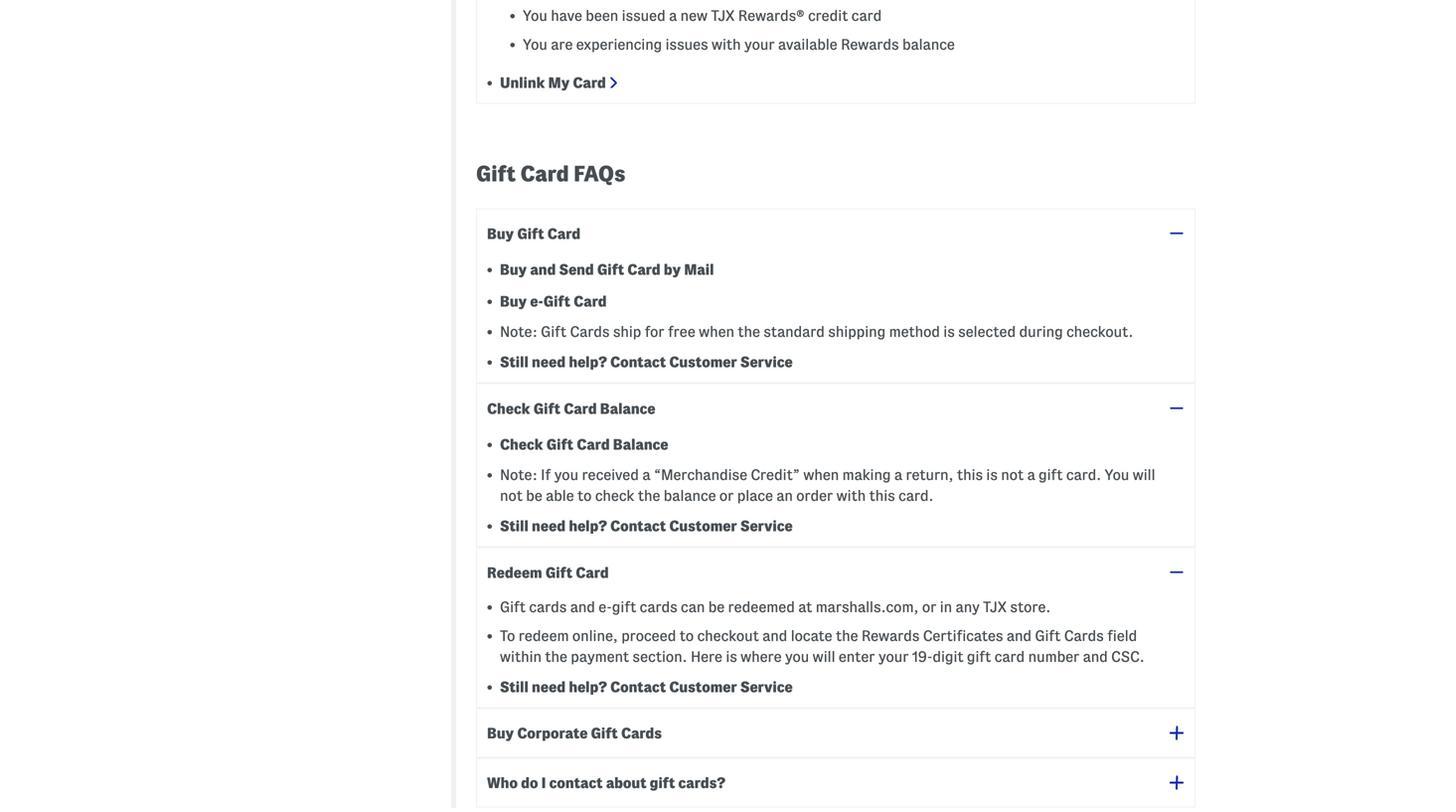 Task type: locate. For each thing, give the bounding box(es) containing it.
0 horizontal spatial be
[[526, 488, 543, 504]]

0 vertical spatial contact customer service link
[[610, 354, 793, 370]]

2 vertical spatial help?
[[569, 679, 607, 696]]

service down 'where'
[[741, 679, 793, 696]]

3 help? from the top
[[569, 679, 607, 696]]

when right free
[[699, 324, 735, 340]]

buy for buy gift card
[[487, 226, 514, 242]]

1 vertical spatial check
[[500, 437, 543, 453]]

0 vertical spatial e-
[[530, 293, 544, 310]]

digit
[[933, 649, 964, 665]]

1 vertical spatial balance
[[613, 437, 669, 453]]

you for you are experiencing issues with your available rewards balance
[[523, 36, 548, 53]]

a
[[669, 8, 677, 24], [643, 467, 651, 483], [895, 467, 903, 483], [1028, 467, 1036, 483]]

2 horizontal spatial cards
[[1064, 628, 1104, 644]]

send
[[559, 262, 594, 278]]

buy e-gift card link
[[500, 293, 607, 310]]

this right return,
[[957, 467, 983, 483]]

who do i contact about gift cards?
[[487, 775, 726, 791]]

card up online,
[[576, 565, 609, 581]]

0 vertical spatial you
[[554, 467, 579, 483]]

0 horizontal spatial card
[[852, 8, 882, 24]]

check
[[487, 401, 530, 417], [500, 437, 543, 453]]

gift right redeem
[[546, 565, 573, 581]]

0 vertical spatial still need help? contact customer service
[[500, 354, 793, 370]]

with
[[712, 36, 741, 53], [837, 488, 866, 504]]

e-
[[530, 293, 544, 310], [599, 599, 612, 616]]

0 vertical spatial customer
[[669, 354, 737, 370]]

help? for you
[[569, 518, 607, 534]]

0 vertical spatial contact
[[610, 354, 666, 370]]

card
[[852, 8, 882, 24], [995, 649, 1025, 665]]

0 vertical spatial check gift card balance
[[487, 401, 656, 417]]

this down making on the bottom right of page
[[869, 488, 895, 504]]

0 vertical spatial cards
[[570, 324, 610, 340]]

still down buy e-gift card
[[500, 354, 529, 370]]

free
[[668, 324, 696, 340]]

gift up number
[[1035, 628, 1061, 644]]

check gift card balance up received
[[500, 437, 669, 453]]

gift cards and e-gift cards can be redeemed at marshalls.com, or in any tjx store.
[[500, 599, 1051, 616]]

gift up if
[[547, 437, 574, 453]]

be down if
[[526, 488, 543, 504]]

card left faqs
[[521, 162, 569, 186]]

when up the order at the right bottom of the page
[[804, 467, 839, 483]]

e- down buy gift card
[[530, 293, 544, 310]]

customer down here at the bottom of the page
[[669, 679, 737, 696]]

2 contact customer service link from the top
[[610, 518, 793, 534]]

your left 19-
[[879, 649, 909, 665]]

2 vertical spatial cards
[[621, 725, 662, 742]]

2 need from the top
[[532, 518, 566, 534]]

1 horizontal spatial cards
[[621, 725, 662, 742]]

1 vertical spatial this
[[869, 488, 895, 504]]

2 vertical spatial you
[[1105, 467, 1130, 483]]

0 horizontal spatial or
[[720, 488, 734, 504]]

1 horizontal spatial not
[[1001, 467, 1024, 483]]

service for credit"
[[741, 518, 793, 534]]

1 vertical spatial card.
[[899, 488, 934, 504]]

1 vertical spatial e-
[[599, 599, 612, 616]]

1 vertical spatial contact customer service link
[[610, 518, 793, 534]]

2 vertical spatial is
[[726, 649, 737, 665]]

3 customer from the top
[[669, 679, 737, 696]]

issues
[[666, 36, 708, 53]]

1 vertical spatial still
[[500, 518, 529, 534]]

1 vertical spatial balance
[[664, 488, 716, 504]]

1 horizontal spatial with
[[837, 488, 866, 504]]

note:
[[500, 324, 538, 340], [500, 467, 538, 483]]

balance inside dropdown button
[[600, 401, 656, 417]]

still up redeem
[[500, 518, 529, 534]]

and
[[530, 262, 556, 278], [570, 599, 595, 616], [763, 628, 788, 644], [1007, 628, 1032, 644], [1083, 649, 1108, 665]]

your
[[745, 36, 775, 53], [879, 649, 909, 665]]

card up check gift card balance 'link'
[[564, 401, 597, 417]]

0 horizontal spatial with
[[712, 36, 741, 53]]

3 contact customer service link from the top
[[610, 679, 793, 696]]

need down the buy e-gift card link
[[532, 354, 566, 370]]

note: inside note: if you received a "merchandise credit" when making a return, this is not a gift card. you will not be able to check the balance or place an order with this card.
[[500, 467, 538, 483]]

check
[[595, 488, 635, 504]]

have
[[551, 8, 582, 24]]

still
[[500, 354, 529, 370], [500, 518, 529, 534], [500, 679, 529, 696]]

0 vertical spatial you
[[523, 8, 548, 24]]

gift up check gift card balance 'link'
[[534, 401, 561, 417]]

balance for check gift card balance dropdown button
[[600, 401, 656, 417]]

contact down "section." in the bottom of the page
[[610, 679, 666, 696]]

0 horizontal spatial this
[[869, 488, 895, 504]]

this
[[957, 467, 983, 483], [869, 488, 895, 504]]

0 horizontal spatial tjx
[[711, 8, 735, 24]]

still need help? contact customer service down check
[[500, 518, 793, 534]]

still need help? contact customer service for proceed
[[500, 679, 793, 696]]

1 vertical spatial to
[[680, 628, 694, 644]]

redeemed
[[728, 599, 795, 616]]

0 vertical spatial when
[[699, 324, 735, 340]]

check gift card balance up check gift card balance 'link'
[[487, 401, 656, 417]]

contact
[[549, 775, 603, 791]]

1 vertical spatial you
[[523, 36, 548, 53]]

help? down buy e-gift card
[[569, 354, 607, 370]]

0 horizontal spatial balance
[[664, 488, 716, 504]]

not
[[1001, 467, 1024, 483], [500, 488, 523, 504]]

service for and
[[741, 679, 793, 696]]

and up online,
[[570, 599, 595, 616]]

1 horizontal spatial card.
[[1067, 467, 1102, 483]]

2 horizontal spatial is
[[987, 467, 998, 483]]

to up here at the bottom of the page
[[680, 628, 694, 644]]

service down place
[[741, 518, 793, 534]]

you for you have been issued a new tjx rewards® credit card
[[523, 8, 548, 24]]

your down rewards®
[[745, 36, 775, 53]]

3 need from the top
[[532, 679, 566, 696]]

cards up number
[[1064, 628, 1104, 644]]

balance
[[600, 401, 656, 417], [613, 437, 669, 453]]

when
[[699, 324, 735, 340], [804, 467, 839, 483]]

contact customer service link for checkout
[[610, 679, 793, 696]]

card
[[573, 75, 606, 91], [521, 162, 569, 186], [548, 226, 581, 242], [628, 262, 661, 278], [574, 293, 607, 310], [564, 401, 597, 417], [577, 437, 610, 453], [576, 565, 609, 581]]

be inside note: if you received a "merchandise credit" when making a return, this is not a gift card. you will not be able to check the balance or place an order with this card.
[[526, 488, 543, 504]]

2 vertical spatial need
[[532, 679, 566, 696]]

check gift card balance inside check gift card balance dropdown button
[[487, 401, 656, 417]]

card right the credit
[[852, 8, 882, 24]]

2 note: from the top
[[500, 467, 538, 483]]

1 vertical spatial need
[[532, 518, 566, 534]]

1 vertical spatial your
[[879, 649, 909, 665]]

0 horizontal spatial not
[[500, 488, 523, 504]]

1 vertical spatial contact
[[610, 518, 666, 534]]

to inside note: if you received a "merchandise credit" when making a return, this is not a gift card. you will not be able to check the balance or place an order with this card.
[[578, 488, 592, 504]]

with down making on the bottom right of page
[[837, 488, 866, 504]]

0 vertical spatial not
[[1001, 467, 1024, 483]]

still need help? contact customer service down "section." in the bottom of the page
[[500, 679, 793, 696]]

need for redeem
[[532, 679, 566, 696]]

1 horizontal spatial when
[[804, 467, 839, 483]]

1 vertical spatial customer
[[669, 518, 737, 534]]

card left number
[[995, 649, 1025, 665]]

2 still from the top
[[500, 518, 529, 534]]

check gift card balance
[[487, 401, 656, 417], [500, 437, 669, 453]]

contact customer service link down "merchandise
[[610, 518, 793, 534]]

not right return,
[[1001, 467, 1024, 483]]

still down 'within'
[[500, 679, 529, 696]]

1 horizontal spatial be
[[709, 599, 725, 616]]

experiencing
[[576, 36, 662, 53]]

is right method
[[944, 324, 955, 340]]

0 vertical spatial check
[[487, 401, 530, 417]]

1 note: from the top
[[500, 324, 538, 340]]

buy e-gift card
[[500, 293, 607, 310]]

card inside the buy gift card dropdown button
[[548, 226, 581, 242]]

e- up online,
[[599, 599, 612, 616]]

cards
[[529, 599, 567, 616], [640, 599, 678, 616]]

gift inside note: if you received a "merchandise credit" when making a return, this is not a gift card. you will not be able to check the balance or place an order with this card.
[[1039, 467, 1063, 483]]

help? down payment
[[569, 679, 607, 696]]

tjx right new
[[711, 8, 735, 24]]

card right "my"
[[573, 75, 606, 91]]

is inside note: if you received a "merchandise credit" when making a return, this is not a gift card. you will not be able to check the balance or place an order with this card.
[[987, 467, 998, 483]]

note: for note: if you received a "merchandise credit" when making a return, this is not a gift card. you will not be able to check the balance or place an order with this card.
[[500, 467, 538, 483]]

1 vertical spatial note:
[[500, 467, 538, 483]]

balance
[[903, 36, 955, 53], [664, 488, 716, 504]]

cards up about
[[621, 725, 662, 742]]

1 horizontal spatial you
[[785, 649, 810, 665]]

0 horizontal spatial is
[[726, 649, 737, 665]]

gift up 'who do i contact about gift cards?' on the bottom of the page
[[591, 725, 618, 742]]

0 vertical spatial still
[[500, 354, 529, 370]]

buy for buy and send gift card by mail
[[500, 262, 527, 278]]

0 vertical spatial balance
[[600, 401, 656, 417]]

buy for buy corporate gift cards
[[487, 725, 514, 742]]

1 vertical spatial with
[[837, 488, 866, 504]]

mail
[[684, 262, 714, 278]]

or left place
[[720, 488, 734, 504]]

the inside note: if you received a "merchandise credit" when making a return, this is not a gift card. you will not be able to check the balance or place an order with this card.
[[638, 488, 660, 504]]

to right the 'able'
[[578, 488, 592, 504]]

check inside dropdown button
[[487, 401, 530, 417]]

note: down buy e-gift card
[[500, 324, 538, 340]]

gift up buy gift card
[[476, 162, 516, 186]]

1 vertical spatial will
[[813, 649, 836, 665]]

return,
[[906, 467, 954, 483]]

contact customer service link down here at the bottom of the page
[[610, 679, 793, 696]]

0 vertical spatial card
[[852, 8, 882, 24]]

help? down check
[[569, 518, 607, 534]]

note: left if
[[500, 467, 538, 483]]

be
[[526, 488, 543, 504], [709, 599, 725, 616]]

you
[[523, 8, 548, 24], [523, 36, 548, 53], [1105, 467, 1130, 483]]

or left in
[[922, 599, 937, 616]]

2 contact from the top
[[610, 518, 666, 534]]

or inside note: if you received a "merchandise credit" when making a return, this is not a gift card. you will not be able to check the balance or place an order with this card.
[[720, 488, 734, 504]]

1 horizontal spatial card
[[995, 649, 1025, 665]]

shipping
[[828, 324, 886, 340]]

gift
[[476, 162, 516, 186], [517, 226, 544, 242], [597, 262, 624, 278], [544, 293, 571, 310], [541, 324, 567, 340], [534, 401, 561, 417], [547, 437, 574, 453], [546, 565, 573, 581], [500, 599, 526, 616], [1035, 628, 1061, 644], [591, 725, 618, 742]]

1 vertical spatial card
[[995, 649, 1025, 665]]

balance up received
[[613, 437, 669, 453]]

checkout.
[[1067, 324, 1134, 340]]

0 vertical spatial to
[[578, 488, 592, 504]]

1 horizontal spatial cards
[[640, 599, 678, 616]]

service down standard on the top
[[741, 354, 793, 370]]

need down the 'able'
[[532, 518, 566, 534]]

buy corporate gift cards button
[[476, 708, 1196, 758]]

balance up check gift card balance 'link'
[[600, 401, 656, 417]]

contact customer service link
[[610, 354, 793, 370], [610, 518, 793, 534], [610, 679, 793, 696]]

1 horizontal spatial is
[[944, 324, 955, 340]]

customer down free
[[669, 354, 737, 370]]

3 contact from the top
[[610, 679, 666, 696]]

check gift card balance button
[[476, 383, 1196, 433]]

the down the redeem
[[545, 649, 568, 665]]

is
[[944, 324, 955, 340], [987, 467, 998, 483], [726, 649, 737, 665]]

cards up proceed
[[640, 599, 678, 616]]

customer down "merchandise
[[669, 518, 737, 534]]

1 vertical spatial is
[[987, 467, 998, 483]]

check up check gift card balance 'link'
[[487, 401, 530, 417]]

2 vertical spatial service
[[741, 679, 793, 696]]

1 vertical spatial be
[[709, 599, 725, 616]]

rewards
[[841, 36, 899, 53], [862, 628, 920, 644]]

card down 'send'
[[574, 293, 607, 310]]

gift inside the to redeem online, proceed to checkout and locate the rewards certificates and gift cards field within the payment section. here is where you will enter your 19-digit gift card number and csc.
[[1035, 628, 1061, 644]]

1 vertical spatial cards
[[1064, 628, 1104, 644]]

0 horizontal spatial to
[[578, 488, 592, 504]]

2 service from the top
[[741, 518, 793, 534]]

1 contact customer service link from the top
[[610, 354, 793, 370]]

help?
[[569, 354, 607, 370], [569, 518, 607, 534], [569, 679, 607, 696]]

1 vertical spatial service
[[741, 518, 793, 534]]

0 vertical spatial with
[[712, 36, 741, 53]]

0 horizontal spatial card.
[[899, 488, 934, 504]]

any
[[956, 599, 980, 616]]

not left the 'able'
[[500, 488, 523, 504]]

about
[[606, 775, 647, 791]]

1 vertical spatial you
[[785, 649, 810, 665]]

check up if
[[500, 437, 543, 453]]

0 vertical spatial this
[[957, 467, 983, 483]]

you
[[554, 467, 579, 483], [785, 649, 810, 665]]

standard
[[764, 324, 825, 340]]

here
[[691, 649, 723, 665]]

0 horizontal spatial when
[[699, 324, 735, 340]]

service
[[741, 354, 793, 370], [741, 518, 793, 534], [741, 679, 793, 696]]

0 horizontal spatial cards
[[529, 599, 567, 616]]

making
[[843, 467, 891, 483]]

1 horizontal spatial will
[[1133, 467, 1156, 483]]

are
[[551, 36, 573, 53]]

cards left 'ship'
[[570, 324, 610, 340]]

redeem
[[487, 565, 542, 581]]

1 vertical spatial still need help? contact customer service
[[500, 518, 793, 534]]

1 still need help? contact customer service from the top
[[500, 354, 793, 370]]

contact customer service link down free
[[610, 354, 793, 370]]

who
[[487, 775, 518, 791]]

0 vertical spatial your
[[745, 36, 775, 53]]

credit"
[[751, 467, 800, 483]]

contact down check
[[610, 518, 666, 534]]

is down checkout
[[726, 649, 737, 665]]

still need help? contact customer service down for
[[500, 354, 793, 370]]

1 horizontal spatial balance
[[903, 36, 955, 53]]

customer for "merchandise
[[669, 518, 737, 534]]

2 vertical spatial still
[[500, 679, 529, 696]]

card left by
[[628, 262, 661, 278]]

0 vertical spatial or
[[720, 488, 734, 504]]

1 horizontal spatial e-
[[599, 599, 612, 616]]

2 vertical spatial contact
[[610, 679, 666, 696]]

with down you have been issued a new tjx rewards® credit card
[[712, 36, 741, 53]]

2 help? from the top
[[569, 518, 607, 534]]

cards up the redeem
[[529, 599, 567, 616]]

0 horizontal spatial e-
[[530, 293, 544, 310]]

1 vertical spatial or
[[922, 599, 937, 616]]

be right can
[[709, 599, 725, 616]]

rewards down the marshalls.com,
[[862, 628, 920, 644]]

need down 'within'
[[532, 679, 566, 696]]

to redeem online, proceed to checkout and locate the rewards certificates and gift cards field within the payment section. here is where you will enter your 19-digit gift card number and csc.
[[500, 628, 1145, 665]]

unlink my card link
[[500, 75, 606, 91]]

the up enter
[[836, 628, 858, 644]]

1 horizontal spatial or
[[922, 599, 937, 616]]

0 horizontal spatial you
[[554, 467, 579, 483]]

or
[[720, 488, 734, 504], [922, 599, 937, 616]]

tjx
[[711, 8, 735, 24], [983, 599, 1007, 616]]

available
[[778, 36, 838, 53]]

2 still need help? contact customer service from the top
[[500, 518, 793, 534]]

customer
[[669, 354, 737, 370], [669, 518, 737, 534], [669, 679, 737, 696]]

1 vertical spatial tjx
[[983, 599, 1007, 616]]

3 service from the top
[[741, 679, 793, 696]]

you down locate
[[785, 649, 810, 665]]

will inside the to redeem online, proceed to checkout and locate the rewards certificates and gift cards field within the payment section. here is where you will enter your 19-digit gift card number and csc.
[[813, 649, 836, 665]]

to
[[578, 488, 592, 504], [680, 628, 694, 644]]

0 vertical spatial service
[[741, 354, 793, 370]]

1 horizontal spatial your
[[879, 649, 909, 665]]

rewards down the credit
[[841, 36, 899, 53]]

1 horizontal spatial tjx
[[983, 599, 1007, 616]]

buy gift card button
[[476, 208, 1196, 258]]

gift inside buy corporate gift cards dropdown button
[[591, 725, 618, 742]]

an
[[777, 488, 793, 504]]

will
[[1133, 467, 1156, 483], [813, 649, 836, 665]]

still need help? contact customer service
[[500, 354, 793, 370], [500, 518, 793, 534], [500, 679, 793, 696]]

card up 'send'
[[548, 226, 581, 242]]

2 vertical spatial customer
[[669, 679, 737, 696]]

card inside the to redeem online, proceed to checkout and locate the rewards certificates and gift cards field within the payment section. here is where you will enter your 19-digit gift card number and csc.
[[995, 649, 1025, 665]]

redeem gift card button
[[476, 547, 1196, 597]]

3 still from the top
[[500, 679, 529, 696]]

you right if
[[554, 467, 579, 483]]

cards inside the to redeem online, proceed to checkout and locate the rewards certificates and gift cards field within the payment section. here is where you will enter your 19-digit gift card number and csc.
[[1064, 628, 1104, 644]]

unlink
[[500, 75, 545, 91]]

the
[[738, 324, 760, 340], [638, 488, 660, 504], [836, 628, 858, 644], [545, 649, 568, 665]]

1 vertical spatial help?
[[569, 518, 607, 534]]

1 vertical spatial rewards
[[862, 628, 920, 644]]

the right check
[[638, 488, 660, 504]]

0 vertical spatial balance
[[903, 36, 955, 53]]

redeem
[[519, 628, 569, 644]]

is right return,
[[987, 467, 998, 483]]

tjx right any
[[983, 599, 1007, 616]]

3 still need help? contact customer service from the top
[[500, 679, 793, 696]]

2 customer from the top
[[669, 518, 737, 534]]

0 vertical spatial note:
[[500, 324, 538, 340]]

contact down 'ship'
[[610, 354, 666, 370]]

gift down gift card faqs
[[517, 226, 544, 242]]



Task type: vqa. For each thing, say whether or not it's contained in the screenshot.
style to the left
no



Task type: describe. For each thing, give the bounding box(es) containing it.
csc.
[[1112, 649, 1145, 665]]

1 help? from the top
[[569, 354, 607, 370]]

locate
[[791, 628, 833, 644]]

check gift card balance link
[[500, 437, 669, 453]]

do
[[521, 775, 538, 791]]

contact for proceed
[[610, 679, 666, 696]]

received
[[582, 467, 639, 483]]

payment
[[571, 649, 629, 665]]

who do i contact about gift cards? button
[[476, 758, 1196, 808]]

at
[[799, 599, 813, 616]]

check gift card balance for check gift card balance 'link'
[[500, 437, 669, 453]]

section.
[[633, 649, 688, 665]]

gift inside check gift card balance dropdown button
[[534, 401, 561, 417]]

and up 'where'
[[763, 628, 788, 644]]

buy corporate gift cards
[[487, 725, 662, 742]]

certificates
[[923, 628, 1004, 644]]

for
[[645, 324, 665, 340]]

gift card faqs
[[476, 162, 626, 186]]

place
[[737, 488, 773, 504]]

cards inside dropdown button
[[621, 725, 662, 742]]

to
[[500, 628, 515, 644]]

your inside the to redeem online, proceed to checkout and locate the rewards certificates and gift cards field within the payment section. here is where you will enter your 19-digit gift card number and csc.
[[879, 649, 909, 665]]

gift inside the to redeem online, proceed to checkout and locate the rewards certificates and gift cards field within the payment section. here is where you will enter your 19-digit gift card number and csc.
[[967, 649, 992, 665]]

check for check gift card balance dropdown button
[[487, 401, 530, 417]]

check gift card balance for check gift card balance dropdown button
[[487, 401, 656, 417]]

balance for check gift card balance 'link'
[[613, 437, 669, 453]]

buy and send gift card by mail
[[500, 262, 714, 278]]

you inside note: if you received a "merchandise credit" when making a return, this is not a gift card. you will not be able to check the balance or place an order with this card.
[[554, 467, 579, 483]]

will inside note: if you received a "merchandise credit" when making a return, this is not a gift card. you will not be able to check the balance or place an order with this card.
[[1133, 467, 1156, 483]]

selected
[[959, 324, 1016, 340]]

gift up to
[[500, 599, 526, 616]]

19-
[[912, 649, 933, 665]]

issued
[[622, 8, 666, 24]]

1 service from the top
[[741, 354, 793, 370]]

and down store.
[[1007, 628, 1032, 644]]

if
[[541, 467, 551, 483]]

still for to
[[500, 679, 529, 696]]

you inside note: if you received a "merchandise credit" when making a return, this is not a gift card. you will not be able to check the balance or place an order with this card.
[[1105, 467, 1130, 483]]

0 horizontal spatial cards
[[570, 324, 610, 340]]

where
[[741, 649, 782, 665]]

is inside the to redeem online, proceed to checkout and locate the rewards certificates and gift cards field within the payment section. here is where you will enter your 19-digit gift card number and csc.
[[726, 649, 737, 665]]

store.
[[1010, 599, 1051, 616]]

1 contact from the top
[[610, 354, 666, 370]]

need for if
[[532, 518, 566, 534]]

new
[[681, 8, 708, 24]]

you have been issued a new tjx rewards® credit card
[[523, 8, 882, 24]]

rewards inside the to redeem online, proceed to checkout and locate the rewards certificates and gift cards field within the payment section. here is where you will enter your 19-digit gift card number and csc.
[[862, 628, 920, 644]]

0 horizontal spatial your
[[745, 36, 775, 53]]

and left csc.
[[1083, 649, 1108, 665]]

contact for received
[[610, 518, 666, 534]]

1 cards from the left
[[529, 599, 567, 616]]

within
[[500, 649, 542, 665]]

still for note:
[[500, 518, 529, 534]]

"merchandise
[[654, 467, 748, 483]]

note: if you received a "merchandise credit" when making a return, this is not a gift card. you will not be able to check the balance or place an order with this card.
[[500, 467, 1156, 504]]

redeem gift card
[[487, 565, 609, 581]]

balance inside note: if you received a "merchandise credit" when making a return, this is not a gift card. you will not be able to check the balance or place an order with this card.
[[664, 488, 716, 504]]

corporate
[[517, 725, 588, 742]]

gift inside redeem gift card dropdown button
[[546, 565, 573, 581]]

0 vertical spatial tjx
[[711, 8, 735, 24]]

note: gift cards ship for free when the standard shipping method is selected during checkout.
[[500, 324, 1134, 340]]

card inside redeem gift card dropdown button
[[576, 565, 609, 581]]

gift inside who do i contact about gift cards? 'dropdown button'
[[650, 775, 675, 791]]

help? for online,
[[569, 679, 607, 696]]

gift down buy e-gift card
[[541, 324, 567, 340]]

field
[[1108, 628, 1138, 644]]

faqs
[[574, 162, 626, 186]]

card inside check gift card balance dropdown button
[[564, 401, 597, 417]]

gift right 'send'
[[597, 262, 624, 278]]

my
[[548, 75, 570, 91]]

to inside the to redeem online, proceed to checkout and locate the rewards certificates and gift cards field within the payment section. here is where you will enter your 19-digit gift card number and csc.
[[680, 628, 694, 644]]

and up buy e-gift card
[[530, 262, 556, 278]]

ship
[[613, 324, 641, 340]]

you are experiencing issues with your available rewards balance
[[523, 36, 955, 53]]

check for check gift card balance 'link'
[[500, 437, 543, 453]]

0 vertical spatial card.
[[1067, 467, 1102, 483]]

card up received
[[577, 437, 610, 453]]

1 vertical spatial not
[[500, 488, 523, 504]]

been
[[586, 8, 619, 24]]

i
[[542, 775, 546, 791]]

credit
[[808, 8, 848, 24]]

still need help? contact customer service for received
[[500, 518, 793, 534]]

in
[[940, 599, 953, 616]]

0 vertical spatial rewards
[[841, 36, 899, 53]]

method
[[889, 324, 940, 340]]

marshalls.com,
[[816, 599, 919, 616]]

online,
[[573, 628, 618, 644]]

2 cards from the left
[[640, 599, 678, 616]]

1 customer from the top
[[669, 354, 737, 370]]

unlink my card
[[500, 75, 606, 91]]

buy gift card
[[487, 226, 581, 242]]

1 need from the top
[[532, 354, 566, 370]]

customer for checkout
[[669, 679, 737, 696]]

buy for buy e-gift card
[[500, 293, 527, 310]]

number
[[1029, 649, 1080, 665]]

enter
[[839, 649, 875, 665]]

note: for note: gift cards ship for free when the standard shipping method is selected during checkout.
[[500, 324, 538, 340]]

0 vertical spatial is
[[944, 324, 955, 340]]

able
[[546, 488, 574, 504]]

contact customer service link for "merchandise
[[610, 518, 793, 534]]

proceed
[[622, 628, 676, 644]]

1 still from the top
[[500, 354, 529, 370]]

during
[[1020, 324, 1063, 340]]

gift inside the buy gift card dropdown button
[[517, 226, 544, 242]]

can
[[681, 599, 705, 616]]

checkout
[[697, 628, 759, 644]]

with inside note: if you received a "merchandise credit" when making a return, this is not a gift card. you will not be able to check the balance or place an order with this card.
[[837, 488, 866, 504]]

the left standard on the top
[[738, 324, 760, 340]]

rewards®
[[738, 8, 805, 24]]

when inside note: if you received a "merchandise credit" when making a return, this is not a gift card. you will not be able to check the balance or place an order with this card.
[[804, 467, 839, 483]]

you inside the to redeem online, proceed to checkout and locate the rewards certificates and gift cards field within the payment section. here is where you will enter your 19-digit gift card number and csc.
[[785, 649, 810, 665]]

order
[[797, 488, 833, 504]]

gift down 'send'
[[544, 293, 571, 310]]

buy and send gift card by mail link
[[500, 262, 714, 278]]

1 horizontal spatial this
[[957, 467, 983, 483]]

cards?
[[679, 775, 726, 791]]

by
[[664, 262, 681, 278]]



